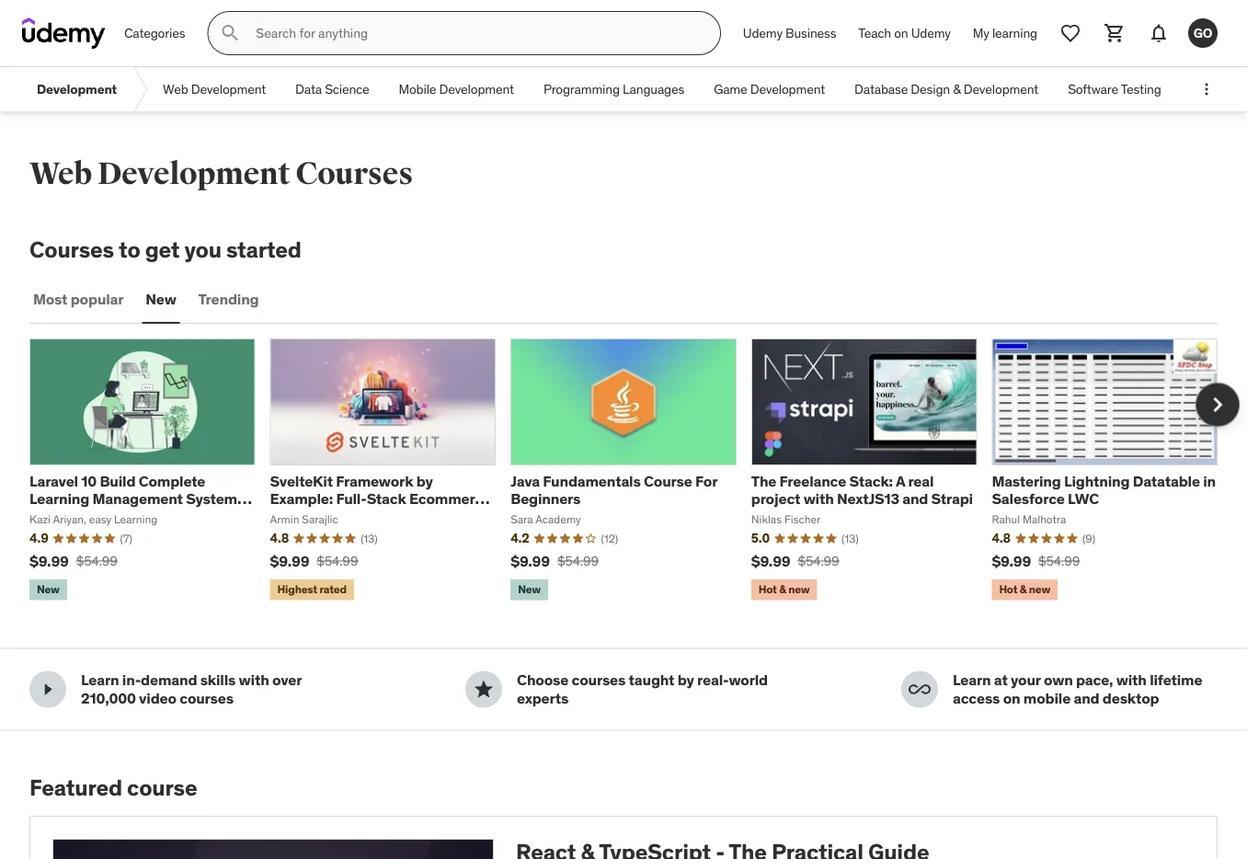 Task type: vqa. For each thing, say whether or not it's contained in the screenshot.
The 'Medium' icon
yes



Task type: locate. For each thing, give the bounding box(es) containing it.
courses right video
[[180, 688, 234, 707]]

and inside the freelance stack: a real project with nextjs13 and strapi
[[903, 489, 928, 508]]

lifetime
[[1150, 671, 1203, 690]]

1 horizontal spatial by
[[678, 671, 694, 690]]

teach on udemy
[[858, 25, 951, 41]]

my
[[973, 25, 989, 41]]

most popular
[[33, 290, 124, 309]]

with left the over at bottom
[[239, 671, 269, 690]]

learn left in-
[[81, 671, 119, 690]]

1 vertical spatial on
[[1003, 688, 1021, 707]]

in-
[[122, 671, 141, 690]]

udemy
[[743, 25, 783, 41], [911, 25, 951, 41]]

development down search for anything text box
[[439, 81, 514, 97]]

by
[[416, 472, 433, 491], [678, 671, 694, 690]]

0 vertical spatial on
[[894, 25, 908, 41]]

1 horizontal spatial medium image
[[909, 678, 931, 700]]

teach
[[858, 25, 891, 41]]

software testing link
[[1053, 67, 1176, 111]]

web for web development courses
[[29, 155, 92, 193]]

mastering lightning datatable in salesforce lwc link
[[992, 472, 1216, 508]]

0 vertical spatial courses
[[295, 155, 413, 193]]

next image
[[1203, 390, 1233, 419]]

z
[[78, 507, 86, 526]]

by left the real-
[[678, 671, 694, 690]]

learn left the at
[[953, 671, 991, 690]]

data
[[295, 81, 322, 97]]

real
[[908, 472, 934, 491]]

with inside the freelance stack: a real project with nextjs13 and strapi
[[804, 489, 834, 508]]

categories
[[124, 25, 185, 41]]

development right the &
[[964, 81, 1039, 97]]

world
[[729, 671, 768, 690]]

development for web development courses
[[97, 155, 290, 193]]

learn in-demand skills with over 210,000 video courses
[[81, 671, 302, 707]]

0 horizontal spatial web
[[29, 155, 92, 193]]

1 horizontal spatial udemy
[[911, 25, 951, 41]]

web development
[[163, 81, 266, 97]]

mobile development
[[399, 81, 514, 97]]

2 learn from the left
[[953, 671, 991, 690]]

lwc
[[1068, 489, 1099, 508]]

1 vertical spatial web
[[29, 155, 92, 193]]

popular
[[71, 290, 124, 309]]

0 vertical spatial by
[[416, 472, 433, 491]]

on left mobile
[[1003, 688, 1021, 707]]

1 horizontal spatial with
[[804, 489, 834, 508]]

with right project
[[804, 489, 834, 508]]

0 horizontal spatial and
[[903, 489, 928, 508]]

languages
[[623, 81, 685, 97]]

fundamentals
[[543, 472, 641, 491]]

learning
[[992, 25, 1038, 41]]

0 horizontal spatial udemy
[[743, 25, 783, 41]]

0 horizontal spatial courses
[[180, 688, 234, 707]]

learn inside learn in-demand skills with over 210,000 video courses
[[81, 671, 119, 690]]

on inside learn at your own pace, with lifetime access on mobile and desktop
[[1003, 688, 1021, 707]]

data science link
[[281, 67, 384, 111]]

Search for anything text field
[[252, 17, 698, 49]]

1 medium image from the left
[[473, 678, 495, 700]]

science
[[325, 81, 369, 97]]

web development link
[[148, 67, 281, 111]]

medium image
[[37, 678, 59, 700]]

development down udemy business link
[[750, 81, 825, 97]]

demand
[[141, 671, 197, 690]]

with right "pace,"
[[1116, 671, 1147, 690]]

0 vertical spatial web
[[163, 81, 188, 97]]

submit search image
[[219, 22, 241, 44]]

courses down science
[[295, 155, 413, 193]]

1 horizontal spatial courses
[[295, 155, 413, 193]]

development down submit search icon
[[191, 81, 266, 97]]

game development
[[714, 81, 825, 97]]

with
[[804, 489, 834, 508], [239, 671, 269, 690], [1116, 671, 1147, 690]]

in
[[1203, 472, 1216, 491]]

business
[[786, 25, 836, 41]]

and right own
[[1074, 688, 1100, 707]]

full-
[[336, 489, 367, 508]]

and
[[903, 489, 928, 508], [1074, 688, 1100, 707]]

started
[[226, 235, 301, 263]]

1 learn from the left
[[81, 671, 119, 690]]

learn inside learn at your own pace, with lifetime access on mobile and desktop
[[953, 671, 991, 690]]

java fundamentals course for beginners
[[511, 472, 717, 508]]

web for web development
[[163, 81, 188, 97]]

course
[[644, 472, 692, 491]]

programming languages link
[[529, 67, 699, 111]]

by inside choose courses taught by real-world experts
[[678, 671, 694, 690]]

0 horizontal spatial medium image
[[473, 678, 495, 700]]

mastering
[[992, 472, 1061, 491]]

trending button
[[195, 278, 263, 322]]

0 vertical spatial and
[[903, 489, 928, 508]]

learning
[[29, 489, 89, 508]]

the freelance stack: a real project with nextjs13 and strapi
[[751, 472, 973, 508]]

0 horizontal spatial with
[[239, 671, 269, 690]]

laravel
[[29, 472, 78, 491]]

salesforce
[[992, 489, 1065, 508]]

programming
[[544, 81, 620, 97]]

0 horizontal spatial courses
[[29, 235, 114, 263]]

featured course
[[29, 774, 197, 801]]

web right arrow pointing to subcategory menu links image
[[163, 81, 188, 97]]

mobile
[[399, 81, 436, 97]]

0 horizontal spatial learn
[[81, 671, 119, 690]]

at
[[994, 671, 1008, 690]]

and left strapi
[[903, 489, 928, 508]]

1 horizontal spatial courses
[[572, 671, 626, 690]]

to
[[119, 235, 140, 263]]

medium image left access
[[909, 678, 931, 700]]

learn
[[81, 671, 119, 690], [953, 671, 991, 690]]

and inside learn at your own pace, with lifetime access on mobile and desktop
[[1074, 688, 1100, 707]]

2 medium image from the left
[[909, 678, 931, 700]]

shopping cart with 0 items image
[[1104, 22, 1126, 44]]

udemy left business
[[743, 25, 783, 41]]

development up you
[[97, 155, 290, 193]]

carousel element
[[29, 338, 1240, 604]]

udemy business
[[743, 25, 836, 41]]

on
[[894, 25, 908, 41], [1003, 688, 1021, 707]]

go link
[[1181, 11, 1225, 55]]

1 vertical spatial and
[[1074, 688, 1100, 707]]

teach on udemy link
[[847, 11, 962, 55]]

udemy image
[[22, 17, 106, 49]]

medium image
[[473, 678, 495, 700], [909, 678, 931, 700]]

medium image for choose
[[473, 678, 495, 700]]

by right stack
[[416, 472, 433, 491]]

courses inside learn in-demand skills with over 210,000 video courses
[[180, 688, 234, 707]]

1 vertical spatial courses
[[29, 235, 114, 263]]

my learning link
[[962, 11, 1049, 55]]

web down development link
[[29, 155, 92, 193]]

1 horizontal spatial and
[[1074, 688, 1100, 707]]

get
[[145, 235, 180, 263]]

lms
[[29, 507, 60, 526]]

1 udemy from the left
[[743, 25, 783, 41]]

medium image for learn
[[909, 678, 931, 700]]

web development courses
[[29, 155, 413, 193]]

learn for learn in-demand skills with over 210,000 video courses
[[81, 671, 119, 690]]

1 vertical spatial by
[[678, 671, 694, 690]]

example:
[[270, 489, 333, 508]]

database design & development
[[855, 81, 1039, 97]]

2 horizontal spatial with
[[1116, 671, 1147, 690]]

1 horizontal spatial learn
[[953, 671, 991, 690]]

courses inside choose courses taught by real-world experts
[[572, 671, 626, 690]]

udemy left my at right
[[911, 25, 951, 41]]

ecommerce
[[409, 489, 491, 508]]

1 horizontal spatial web
[[163, 81, 188, 97]]

on right teach
[[894, 25, 908, 41]]

courses left taught
[[572, 671, 626, 690]]

0 horizontal spatial by
[[416, 472, 433, 491]]

for
[[695, 472, 717, 491]]

sveltekit
[[270, 472, 333, 491]]

development for mobile development
[[439, 81, 514, 97]]

access
[[953, 688, 1000, 707]]

courses
[[295, 155, 413, 193], [29, 235, 114, 263]]

courses up most popular
[[29, 235, 114, 263]]

development for web development
[[191, 81, 266, 97]]

java
[[511, 472, 540, 491]]

medium image left experts
[[473, 678, 495, 700]]

1 horizontal spatial on
[[1003, 688, 1021, 707]]

trending
[[198, 290, 259, 309]]



Task type: describe. For each thing, give the bounding box(es) containing it.
choose
[[517, 671, 569, 690]]

go
[[1194, 24, 1213, 41]]

over
[[272, 671, 302, 690]]

with inside learn in-demand skills with over 210,000 video courses
[[239, 671, 269, 690]]

most popular button
[[29, 278, 127, 322]]

a-
[[62, 507, 78, 526]]

mobile
[[1024, 688, 1071, 707]]

choose courses taught by real-world experts
[[517, 671, 768, 707]]

game development link
[[699, 67, 840, 111]]

categories button
[[113, 11, 196, 55]]

most
[[33, 290, 67, 309]]

a
[[896, 472, 905, 491]]

database design & development link
[[840, 67, 1053, 111]]

by inside sveltekit framework by example: full-stack ecommerce website
[[416, 472, 433, 491]]

pace,
[[1076, 671, 1113, 690]]

learn for learn at your own pace, with lifetime access on mobile and desktop
[[953, 671, 991, 690]]

taught
[[629, 671, 675, 690]]

design
[[911, 81, 950, 97]]

experts
[[517, 688, 569, 707]]

video
[[139, 688, 177, 707]]

testing
[[1121, 81, 1161, 97]]

complete
[[139, 472, 205, 491]]

nextjs13
[[837, 489, 899, 508]]

learn at your own pace, with lifetime access on mobile and desktop
[[953, 671, 1203, 707]]

programming languages
[[544, 81, 685, 97]]

courses to get you started
[[29, 235, 301, 263]]

build
[[100, 472, 135, 491]]

game
[[714, 81, 747, 97]]

10
[[81, 472, 97, 491]]

210,000
[[81, 688, 136, 707]]

beginners
[[511, 489, 581, 508]]

datatable
[[1133, 472, 1200, 491]]

wishlist image
[[1060, 22, 1082, 44]]

data science
[[295, 81, 369, 97]]

freelance
[[780, 472, 846, 491]]

2 udemy from the left
[[911, 25, 951, 41]]

real-
[[697, 671, 729, 690]]

skills
[[200, 671, 236, 690]]

udemy business link
[[732, 11, 847, 55]]

new button
[[142, 278, 180, 322]]

desktop
[[1103, 688, 1159, 707]]

with inside learn at your own pace, with lifetime access on mobile and desktop
[[1116, 671, 1147, 690]]

system
[[186, 489, 237, 508]]

&
[[953, 81, 961, 97]]

website
[[270, 507, 327, 526]]

laravel 10 build complete learning management system lms a-z link
[[29, 472, 252, 526]]

notifications image
[[1148, 22, 1170, 44]]

sveltekit framework by example: full-stack ecommerce website
[[270, 472, 491, 526]]

mastering lightning datatable in salesforce lwc
[[992, 472, 1216, 508]]

sveltekit framework by example: full-stack ecommerce website link
[[270, 472, 491, 526]]

project
[[751, 489, 801, 508]]

0 horizontal spatial on
[[894, 25, 908, 41]]

new
[[146, 290, 176, 309]]

software testing
[[1068, 81, 1161, 97]]

more subcategory menu links image
[[1198, 80, 1216, 98]]

arrow pointing to subcategory menu links image
[[132, 67, 148, 111]]

java fundamentals course for beginners link
[[511, 472, 717, 508]]

stack
[[367, 489, 406, 508]]

database
[[855, 81, 908, 97]]

development down udemy image
[[37, 81, 117, 97]]

laravel 10 build complete learning management system lms a-z
[[29, 472, 237, 526]]

stack:
[[850, 472, 893, 491]]

the
[[751, 472, 777, 491]]

your
[[1011, 671, 1041, 690]]

lightning
[[1064, 472, 1130, 491]]

featured
[[29, 774, 122, 801]]

software
[[1068, 81, 1118, 97]]

you
[[184, 235, 222, 263]]

management
[[92, 489, 183, 508]]

development for game development
[[750, 81, 825, 97]]



